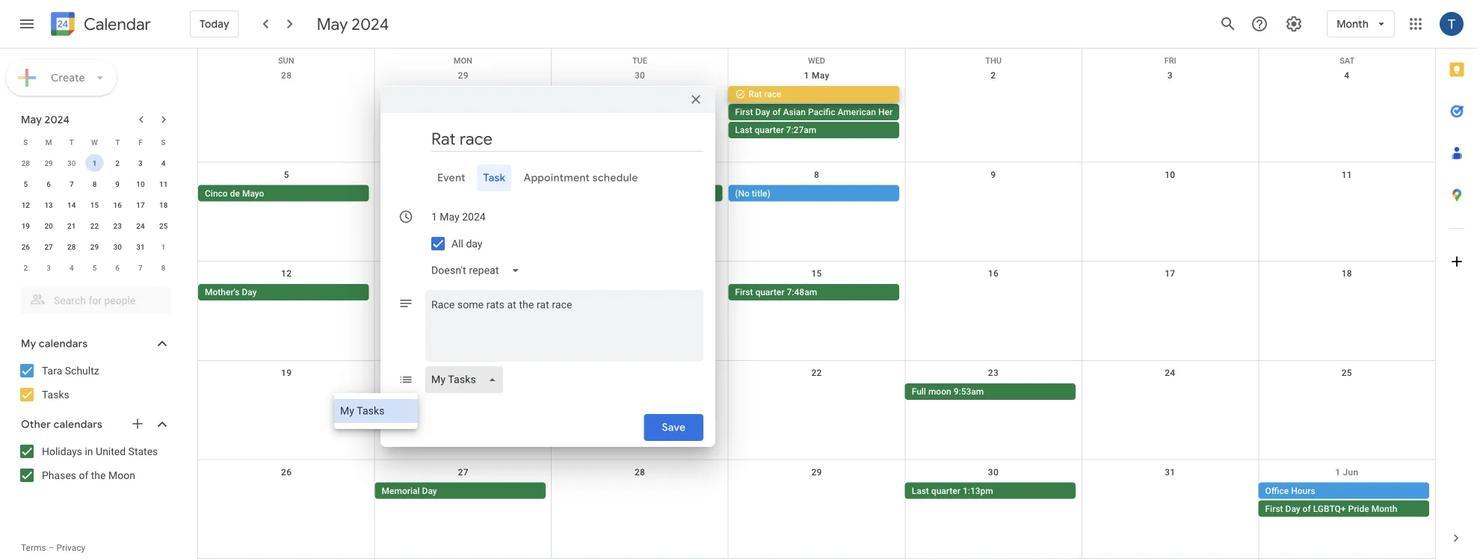 Task type: describe. For each thing, give the bounding box(es) containing it.
21 element
[[63, 217, 81, 235]]

–
[[48, 543, 54, 553]]

2 s from the left
[[161, 138, 166, 147]]

1 vertical spatial 24
[[1165, 368, 1176, 378]]

1 horizontal spatial 20
[[458, 368, 469, 378]]

add other calendars image
[[130, 416, 145, 431]]

mother's day
[[205, 287, 257, 298]]

tue
[[633, 56, 648, 65]]

office hours button
[[1259, 483, 1430, 499]]

last quarter 7:27am button
[[729, 122, 899, 138]]

title)
[[752, 188, 771, 199]]

day for first
[[756, 107, 771, 117]]

first quarter 7:48am
[[735, 287, 817, 298]]

16 element
[[109, 196, 127, 214]]

1 horizontal spatial 25
[[1342, 368, 1353, 378]]

day for mother's
[[242, 287, 257, 298]]

2 horizontal spatial may
[[812, 70, 830, 81]]

mon
[[454, 56, 472, 65]]

may 2024 grid
[[14, 132, 175, 278]]

quarter inside first day of asian pacific american heritage month last quarter 7:27am
[[755, 125, 784, 135]]

terms – privacy
[[21, 543, 85, 553]]

mayo
[[242, 188, 264, 199]]

5 june element
[[86, 259, 104, 277]]

1 horizontal spatial 2
[[115, 159, 120, 167]]

row containing 2
[[14, 257, 175, 278]]

sun
[[278, 56, 294, 65]]

pride
[[1349, 504, 1370, 514]]

create button
[[6, 60, 117, 96]]

first inside office hours first day of lgbtq+ pride month
[[1266, 504, 1284, 514]]

0 vertical spatial 3
[[1168, 70, 1173, 81]]

cell containing office hours
[[1259, 483, 1436, 518]]

0 horizontal spatial 2024
[[45, 113, 70, 126]]

10 for sun
[[1165, 169, 1176, 180]]

my calendars button
[[3, 332, 185, 356]]

8 for may 2024
[[92, 179, 97, 188]]

privacy
[[56, 543, 85, 553]]

1 horizontal spatial 2024
[[352, 13, 389, 34]]

calendar heading
[[81, 14, 151, 35]]

1 horizontal spatial 18
[[1342, 269, 1353, 279]]

my calendars list
[[3, 359, 185, 407]]

moon
[[929, 386, 952, 397]]

quarter for last
[[932, 486, 961, 496]]

hours
[[1292, 486, 1316, 496]]

2 june element
[[17, 259, 35, 277]]

holidays
[[42, 445, 82, 458]]

rat
[[749, 89, 762, 99]]

memorial
[[382, 486, 420, 496]]

9 for may 2024
[[115, 179, 120, 188]]

29 element
[[86, 238, 104, 256]]

7 inside 7 june "element"
[[138, 263, 143, 272]]

race
[[764, 89, 782, 99]]

tara schultz
[[42, 365, 99, 377]]

Start date text field
[[431, 208, 486, 226]]

1 vertical spatial 15
[[812, 269, 822, 279]]

day for memorial
[[422, 486, 437, 496]]

row group containing 28
[[14, 153, 175, 278]]

cinco de mayo button
[[198, 185, 369, 202]]

1 inside 'cell'
[[92, 159, 97, 167]]

wed
[[808, 56, 826, 65]]

calendar
[[84, 14, 151, 35]]

cinco
[[205, 188, 228, 199]]

phases
[[42, 469, 76, 482]]

3 june element
[[40, 259, 58, 277]]

1 horizontal spatial 22
[[812, 368, 822, 378]]

full
[[912, 386, 926, 397]]

7:48am
[[787, 287, 817, 298]]

of inside office hours first day of lgbtq+ pride month
[[1303, 504, 1311, 514]]

1 jun
[[1336, 467, 1359, 477]]

thu
[[986, 56, 1002, 65]]

other
[[21, 418, 51, 431]]

1 vertical spatial 3
[[138, 159, 143, 167]]

10 element
[[132, 175, 149, 193]]

14
[[67, 200, 76, 209]]

other calendars list
[[3, 440, 185, 488]]

fri
[[1165, 56, 1177, 65]]

17 element
[[132, 196, 149, 214]]

(no title) button
[[729, 185, 899, 202]]

month button
[[1327, 6, 1395, 42]]

f
[[138, 138, 143, 147]]

my
[[21, 337, 36, 351]]

all day
[[452, 238, 483, 250]]

7 for may 2024
[[69, 179, 74, 188]]

in
[[85, 445, 93, 458]]

tasks
[[42, 388, 69, 401]]

office
[[1266, 486, 1289, 496]]

of inside other calendars list
[[79, 469, 88, 482]]

1 horizontal spatial 13
[[458, 269, 469, 279]]

31 for 1 jun
[[1165, 467, 1176, 477]]

2 horizontal spatial 2
[[991, 70, 996, 81]]

18 inside row group
[[159, 200, 168, 209]]

30 element
[[109, 238, 127, 256]]

24 element
[[132, 217, 149, 235]]

Add description text field
[[425, 296, 704, 350]]

last quarter 1:13pm
[[912, 486, 994, 496]]

month for first day of asian pacific american heritage month last quarter 7:27am
[[915, 107, 941, 117]]

30 april element
[[63, 154, 81, 172]]

of inside first day of asian pacific american heritage month last quarter 7:27am
[[773, 107, 781, 117]]

9 for sun
[[991, 169, 996, 180]]

26 element
[[17, 238, 35, 256]]

united
[[96, 445, 126, 458]]

american
[[838, 107, 876, 117]]

1 horizontal spatial 23
[[988, 368, 999, 378]]

memorial day button
[[375, 483, 546, 499]]

28 april element
[[17, 154, 35, 172]]

full moon 9:53am
[[912, 386, 984, 397]]

first day of asian pacific american heritage month last quarter 7:27am
[[735, 107, 941, 135]]

other calendars
[[21, 418, 102, 431]]

7:27am
[[786, 125, 817, 135]]

1 horizontal spatial 19
[[281, 368, 292, 378]]

6 for may 2024
[[47, 179, 51, 188]]

all
[[452, 238, 464, 250]]

asian
[[783, 107, 806, 117]]

12 element
[[17, 196, 35, 214]]

calendar element
[[48, 9, 151, 42]]

mother's day button
[[198, 284, 369, 301]]

full moon 9:53am button
[[905, 383, 1076, 400]]

1 horizontal spatial may
[[317, 13, 348, 34]]

3 inside 3 june element
[[47, 263, 51, 272]]

calendars for other calendars
[[54, 418, 102, 431]]

0 horizontal spatial may
[[21, 113, 42, 126]]

mother's
[[205, 287, 240, 298]]

31 element
[[132, 238, 149, 256]]

pacific
[[808, 107, 836, 117]]

1 cell
[[83, 153, 106, 173]]

15 element
[[86, 196, 104, 214]]

29 april element
[[40, 154, 58, 172]]

today button
[[190, 6, 239, 42]]

1 vertical spatial 17
[[1165, 269, 1176, 279]]

1 june element
[[155, 238, 172, 256]]

12 inside grid
[[281, 269, 292, 279]]

22 inside may 2024 grid
[[90, 221, 99, 230]]

event
[[437, 171, 466, 185]]

terms link
[[21, 543, 46, 553]]

first day of lgbtq+ pride month button
[[1259, 501, 1430, 517]]

1 horizontal spatial 16
[[988, 269, 999, 279]]

8 inside row
[[161, 263, 166, 272]]

schultz
[[65, 365, 99, 377]]



Task type: locate. For each thing, give the bounding box(es) containing it.
month inside popup button
[[1337, 17, 1369, 31]]

quarter left '1:13pm'
[[932, 486, 961, 496]]

day inside office hours first day of lgbtq+ pride month
[[1286, 504, 1301, 514]]

cinco de mayo
[[205, 188, 264, 199]]

5
[[284, 169, 289, 180], [24, 179, 28, 188], [92, 263, 97, 272]]

23 element
[[109, 217, 127, 235]]

7 june element
[[132, 259, 149, 277]]

Add title text field
[[431, 128, 704, 150]]

0 horizontal spatial 18
[[159, 200, 168, 209]]

0 vertical spatial 20
[[44, 221, 53, 230]]

month
[[1337, 17, 1369, 31], [915, 107, 941, 117], [1372, 504, 1398, 514]]

calendars up in
[[54, 418, 102, 431]]

2 horizontal spatial 3
[[1168, 70, 1173, 81]]

26 inside row group
[[21, 242, 30, 251]]

11 element
[[155, 175, 172, 193]]

month up sat
[[1337, 17, 1369, 31]]

6 left task button
[[461, 169, 466, 180]]

0 horizontal spatial tab list
[[393, 165, 704, 191]]

31 inside row group
[[136, 242, 145, 251]]

1 horizontal spatial 6
[[115, 263, 120, 272]]

2024
[[352, 13, 389, 34], [45, 113, 70, 126]]

first for first day of asian pacific american heritage month last quarter 7:27am
[[735, 107, 753, 117]]

calendars inside other calendars dropdown button
[[54, 418, 102, 431]]

w
[[91, 138, 98, 147]]

10 for may 2024
[[136, 179, 145, 188]]

26 for 1
[[21, 242, 30, 251]]

cell containing rat race
[[729, 86, 941, 140]]

(no
[[735, 188, 750, 199]]

0 vertical spatial of
[[773, 107, 781, 117]]

first down "office"
[[1266, 504, 1284, 514]]

1 vertical spatial quarter
[[756, 287, 785, 298]]

calendars up tara schultz
[[39, 337, 88, 351]]

13 element
[[40, 196, 58, 214]]

None field
[[425, 257, 532, 284], [425, 366, 509, 393], [425, 257, 532, 284], [425, 366, 509, 393]]

1 horizontal spatial 8
[[161, 263, 166, 272]]

1 left jun
[[1336, 467, 1341, 477]]

0 horizontal spatial 8
[[92, 179, 97, 188]]

0 vertical spatial first
[[735, 107, 753, 117]]

25 element
[[155, 217, 172, 235]]

27 element
[[40, 238, 58, 256]]

lgbtq+
[[1314, 504, 1346, 514]]

2 horizontal spatial 7
[[637, 169, 643, 180]]

jun
[[1343, 467, 1359, 477]]

4 down sat
[[1345, 70, 1350, 81]]

0 horizontal spatial 25
[[159, 221, 168, 230]]

14 element
[[63, 196, 81, 214]]

6
[[461, 169, 466, 180], [47, 179, 51, 188], [115, 263, 120, 272]]

first inside 'button'
[[735, 287, 753, 298]]

my tasks option
[[334, 399, 418, 423]]

0 vertical spatial 25
[[159, 221, 168, 230]]

1 horizontal spatial tab list
[[1436, 49, 1478, 517]]

31
[[136, 242, 145, 251], [1165, 467, 1176, 477]]

15 up 22 element
[[90, 200, 99, 209]]

6 down 30 element
[[115, 263, 120, 272]]

0 horizontal spatial 10
[[136, 179, 145, 188]]

0 horizontal spatial 22
[[90, 221, 99, 230]]

2 horizontal spatial 4
[[1345, 70, 1350, 81]]

8 down 1 june element
[[161, 263, 166, 272]]

month for office hours first day of lgbtq+ pride month
[[1372, 504, 1398, 514]]

heritage
[[879, 107, 913, 117]]

grid containing 28
[[197, 49, 1436, 559]]

the
[[91, 469, 106, 482]]

first left 7:48am
[[735, 287, 753, 298]]

0 horizontal spatial 15
[[90, 200, 99, 209]]

27 for 1 jun
[[458, 467, 469, 477]]

27 up 3 june element
[[44, 242, 53, 251]]

appointment
[[524, 171, 590, 185]]

1 for 1 jun
[[1336, 467, 1341, 477]]

1 for 1 may
[[804, 70, 810, 81]]

13 inside 13 element
[[44, 200, 53, 209]]

1 horizontal spatial may 2024
[[317, 13, 389, 34]]

2 down thu
[[991, 70, 996, 81]]

30 right 29 april element
[[67, 159, 76, 167]]

24 inside 24 element
[[136, 221, 145, 230]]

2 vertical spatial 2
[[24, 263, 28, 272]]

0 vertical spatial quarter
[[755, 125, 784, 135]]

0 vertical spatial 19
[[21, 221, 30, 230]]

26 for 1 jun
[[281, 467, 292, 477]]

month right heritage
[[915, 107, 941, 117]]

task button
[[478, 165, 512, 191]]

19 element
[[17, 217, 35, 235]]

1 vertical spatial 13
[[458, 269, 469, 279]]

office hours first day of lgbtq+ pride month
[[1266, 486, 1398, 514]]

11 inside row group
[[159, 179, 168, 188]]

last
[[735, 125, 753, 135], [912, 486, 929, 496]]

0 vertical spatial may 2024
[[317, 13, 389, 34]]

15 up the first quarter 7:48am 'button'
[[812, 269, 822, 279]]

13 down all day
[[458, 269, 469, 279]]

0 vertical spatial 2
[[991, 70, 996, 81]]

27 for 1
[[44, 242, 53, 251]]

day down hours
[[1286, 504, 1301, 514]]

23 inside row group
[[113, 221, 122, 230]]

rat race button
[[729, 86, 899, 102]]

t left f at the top left of page
[[115, 138, 120, 147]]

schedule
[[593, 171, 638, 185]]

s right f at the top left of page
[[161, 138, 166, 147]]

2
[[991, 70, 996, 81], [115, 159, 120, 167], [24, 263, 28, 272]]

18 element
[[155, 196, 172, 214]]

task list list box
[[334, 393, 418, 429]]

2 inside row
[[24, 263, 28, 272]]

3 down 27 element
[[47, 263, 51, 272]]

1 vertical spatial 22
[[812, 368, 822, 378]]

day right memorial
[[422, 486, 437, 496]]

1 t from the left
[[69, 138, 74, 147]]

t up 30 april element
[[69, 138, 74, 147]]

day down rat race
[[756, 107, 771, 117]]

2 vertical spatial quarter
[[932, 486, 961, 496]]

day right mother's on the bottom
[[242, 287, 257, 298]]

first quarter 7:48am button
[[729, 284, 899, 301]]

1 down the wed
[[804, 70, 810, 81]]

23 down 16 element
[[113, 221, 122, 230]]

grid
[[197, 49, 1436, 559]]

0 horizontal spatial 26
[[21, 242, 30, 251]]

2 horizontal spatial month
[[1372, 504, 1398, 514]]

7
[[637, 169, 643, 180], [69, 179, 74, 188], [138, 263, 143, 272]]

5 up 12 element
[[24, 179, 28, 188]]

other calendars button
[[3, 413, 185, 437]]

tara
[[42, 365, 62, 377]]

row containing sun
[[198, 49, 1436, 65]]

0 horizontal spatial 11
[[159, 179, 168, 188]]

15
[[90, 200, 99, 209], [812, 269, 822, 279]]

8 up 15 element at top left
[[92, 179, 97, 188]]

8 for sun
[[814, 169, 820, 180]]

1 vertical spatial 23
[[988, 368, 999, 378]]

24
[[136, 221, 145, 230], [1165, 368, 1176, 378]]

23
[[113, 221, 122, 230], [988, 368, 999, 378]]

main drawer image
[[18, 15, 36, 33]]

0 vertical spatial 2024
[[352, 13, 389, 34]]

day inside first day of asian pacific american heritage month last quarter 7:27am
[[756, 107, 771, 117]]

1 for 1 june element
[[161, 242, 166, 251]]

0 horizontal spatial 16
[[113, 200, 122, 209]]

5 inside 'element'
[[92, 263, 97, 272]]

1 vertical spatial of
[[79, 469, 88, 482]]

tab list
[[1436, 49, 1478, 517], [393, 165, 704, 191]]

last down rat
[[735, 125, 753, 135]]

appointment schedule button
[[518, 165, 644, 191]]

10 inside may 2024 grid
[[136, 179, 145, 188]]

21
[[67, 221, 76, 230]]

phases of the moon
[[42, 469, 135, 482]]

1 vertical spatial month
[[915, 107, 941, 117]]

2 right 1 'cell'
[[115, 159, 120, 167]]

privacy link
[[56, 543, 85, 553]]

30 down tue
[[635, 70, 645, 81]]

30 down 23 element
[[113, 242, 122, 251]]

9 inside may 2024 grid
[[115, 179, 120, 188]]

1 s from the left
[[23, 138, 28, 147]]

day inside button
[[242, 287, 257, 298]]

19 inside row group
[[21, 221, 30, 230]]

0 vertical spatial month
[[1337, 17, 1369, 31]]

1 down w
[[92, 159, 97, 167]]

1
[[804, 70, 810, 81], [92, 159, 97, 167], [161, 242, 166, 251], [1336, 467, 1341, 477]]

2 t from the left
[[115, 138, 120, 147]]

quarter left 7:48am
[[756, 287, 785, 298]]

1 horizontal spatial 11
[[1342, 169, 1353, 180]]

1 horizontal spatial 27
[[458, 467, 469, 477]]

0 horizontal spatial 17
[[136, 200, 145, 209]]

2 vertical spatial may
[[21, 113, 42, 126]]

moon
[[108, 469, 135, 482]]

1:13pm
[[963, 486, 994, 496]]

0 horizontal spatial last
[[735, 125, 753, 135]]

27
[[44, 242, 53, 251], [458, 467, 469, 477]]

8 june element
[[155, 259, 172, 277]]

30 up last quarter 1:13pm button
[[988, 467, 999, 477]]

first inside first day of asian pacific american heritage month last quarter 7:27am
[[735, 107, 753, 117]]

calendars inside my calendars "dropdown button"
[[39, 337, 88, 351]]

quarter for first
[[756, 287, 785, 298]]

12 up mother's day button
[[281, 269, 292, 279]]

month inside first day of asian pacific american heritage month last quarter 7:27am
[[915, 107, 941, 117]]

0 horizontal spatial 5
[[24, 179, 28, 188]]

first day of asian pacific american heritage month button
[[729, 104, 941, 120]]

11 for sun
[[1342, 169, 1353, 180]]

last inside first day of asian pacific american heritage month last quarter 7:27am
[[735, 125, 753, 135]]

1 vertical spatial 20
[[458, 368, 469, 378]]

day
[[466, 238, 483, 250]]

tab list containing event
[[393, 165, 704, 191]]

31 for 1
[[136, 242, 145, 251]]

1 may
[[804, 70, 830, 81]]

22 element
[[86, 217, 104, 235]]

holidays in united states
[[42, 445, 158, 458]]

7 for sun
[[637, 169, 643, 180]]

first down rat
[[735, 107, 753, 117]]

17 inside row group
[[136, 200, 145, 209]]

0 vertical spatial 24
[[136, 221, 145, 230]]

9
[[991, 169, 996, 180], [115, 179, 120, 188]]

0 horizontal spatial of
[[79, 469, 88, 482]]

20 inside 20 element
[[44, 221, 53, 230]]

Search for people text field
[[30, 287, 162, 314]]

0 vertical spatial 27
[[44, 242, 53, 251]]

1 vertical spatial 12
[[281, 269, 292, 279]]

row
[[198, 49, 1436, 65], [198, 64, 1436, 163], [14, 132, 175, 153], [14, 153, 175, 173], [198, 163, 1436, 262], [14, 173, 175, 194], [14, 194, 175, 215], [14, 215, 175, 236], [14, 236, 175, 257], [14, 257, 175, 278], [198, 262, 1436, 361], [198, 361, 1436, 460], [198, 460, 1436, 559]]

cell
[[198, 86, 375, 140], [375, 86, 552, 140], [552, 86, 729, 140], [729, 86, 941, 140], [905, 86, 1082, 140], [1082, 86, 1259, 140], [375, 185, 552, 203], [905, 185, 1082, 203], [1082, 185, 1259, 203], [375, 284, 552, 302], [552, 284, 729, 302], [905, 284, 1082, 302], [1082, 284, 1259, 302], [1259, 284, 1436, 302], [198, 383, 375, 401], [375, 383, 552, 401], [552, 383, 729, 401], [729, 383, 905, 401], [1082, 383, 1259, 401], [1259, 383, 1436, 401], [198, 483, 375, 518], [552, 483, 729, 518], [729, 483, 905, 518], [1082, 483, 1259, 518], [1259, 483, 1436, 518]]

1 horizontal spatial 17
[[1165, 269, 1176, 279]]

of left asian
[[773, 107, 781, 117]]

month inside office hours first day of lgbtq+ pride month
[[1372, 504, 1398, 514]]

2 horizontal spatial 6
[[461, 169, 466, 180]]

12
[[21, 200, 30, 209], [281, 269, 292, 279]]

28
[[281, 70, 292, 81], [21, 159, 30, 167], [67, 242, 76, 251], [635, 467, 645, 477]]

1 horizontal spatial 5
[[92, 263, 97, 272]]

0 horizontal spatial 9
[[115, 179, 120, 188]]

1 horizontal spatial last
[[912, 486, 929, 496]]

1 horizontal spatial 15
[[812, 269, 822, 279]]

0 horizontal spatial 2
[[24, 263, 28, 272]]

0 vertical spatial 31
[[136, 242, 145, 251]]

11 for may 2024
[[159, 179, 168, 188]]

t
[[69, 138, 74, 147], [115, 138, 120, 147]]

today
[[200, 17, 229, 31]]

first
[[735, 107, 753, 117], [735, 287, 753, 298], [1266, 504, 1284, 514]]

0 vertical spatial may
[[317, 13, 348, 34]]

0 vertical spatial 18
[[159, 200, 168, 209]]

of left the at the left of the page
[[79, 469, 88, 482]]

1 vertical spatial first
[[735, 287, 753, 298]]

5 for sun
[[284, 169, 289, 180]]

12 inside row group
[[21, 200, 30, 209]]

0 vertical spatial 17
[[136, 200, 145, 209]]

of
[[773, 107, 781, 117], [79, 469, 88, 482], [1303, 504, 1311, 514]]

4 june element
[[63, 259, 81, 277]]

0 horizontal spatial month
[[915, 107, 941, 117]]

1 vertical spatial 25
[[1342, 368, 1353, 378]]

0 horizontal spatial 19
[[21, 221, 30, 230]]

16 inside row group
[[113, 200, 122, 209]]

4
[[1345, 70, 1350, 81], [161, 159, 166, 167], [69, 263, 74, 272]]

last quarter 1:13pm button
[[905, 483, 1076, 499]]

3 down f at the top left of page
[[138, 159, 143, 167]]

6 june element
[[109, 259, 127, 277]]

1 vertical spatial 4
[[161, 159, 166, 167]]

6 for sun
[[461, 169, 466, 180]]

4 down 28 element at the left
[[69, 263, 74, 272]]

may
[[317, 13, 348, 34], [812, 70, 830, 81], [21, 113, 42, 126]]

month right pride
[[1372, 504, 1398, 514]]

20 element
[[40, 217, 58, 235]]

2 vertical spatial 4
[[69, 263, 74, 272]]

s up 28 april element
[[23, 138, 28, 147]]

quarter inside 'button'
[[756, 287, 785, 298]]

5 up cinco de mayo button
[[284, 169, 289, 180]]

1 vertical spatial 27
[[458, 467, 469, 477]]

5 down 29 element
[[92, 263, 97, 272]]

settings menu image
[[1286, 15, 1303, 33]]

calendars for my calendars
[[39, 337, 88, 351]]

13 up 20 element
[[44, 200, 53, 209]]

23 up full moon 9:53am button
[[988, 368, 999, 378]]

1 up 8 june element
[[161, 242, 166, 251]]

0 vertical spatial 26
[[21, 242, 30, 251]]

1 vertical spatial 2024
[[45, 113, 70, 126]]

1 vertical spatial 26
[[281, 467, 292, 477]]

12 up 19 element on the left of page
[[21, 200, 30, 209]]

8 up (no title) button
[[814, 169, 820, 180]]

1 horizontal spatial 10
[[1165, 169, 1176, 180]]

event button
[[431, 165, 472, 191]]

rat race
[[749, 89, 782, 99]]

6 up 13 element
[[47, 179, 51, 188]]

0 vertical spatial 15
[[90, 200, 99, 209]]

last left '1:13pm'
[[912, 486, 929, 496]]

quarter down asian
[[755, 125, 784, 135]]

5 for may 2024
[[24, 179, 28, 188]]

task
[[484, 171, 506, 185]]

1 vertical spatial last
[[912, 486, 929, 496]]

1 vertical spatial 31
[[1165, 467, 1176, 477]]

1 vertical spatial 2
[[115, 159, 120, 167]]

memorial day
[[382, 486, 437, 496]]

8
[[814, 169, 820, 180], [92, 179, 97, 188], [161, 263, 166, 272]]

2 horizontal spatial 5
[[284, 169, 289, 180]]

27 up memorial day 'button'
[[458, 467, 469, 477]]

27 inside may 2024 grid
[[44, 242, 53, 251]]

1 horizontal spatial 9
[[991, 169, 996, 180]]

None search field
[[0, 281, 185, 314]]

3 down fri
[[1168, 70, 1173, 81]]

m
[[45, 138, 52, 147]]

9:53am
[[954, 386, 984, 397]]

of down hours
[[1303, 504, 1311, 514]]

1 horizontal spatial 7
[[138, 263, 143, 272]]

my calendars
[[21, 337, 88, 351]]

0 horizontal spatial 24
[[136, 221, 145, 230]]

4 inside row
[[69, 263, 74, 272]]

1 horizontal spatial 26
[[281, 467, 292, 477]]

terms
[[21, 543, 46, 553]]

4 up 11 element
[[161, 159, 166, 167]]

28 element
[[63, 238, 81, 256]]

2 down 26 element
[[24, 263, 28, 272]]

row group
[[14, 153, 175, 278]]

appointment schedule
[[524, 171, 638, 185]]

1 vertical spatial 16
[[988, 269, 999, 279]]

first for first quarter 7:48am
[[735, 287, 753, 298]]

day inside 'button'
[[422, 486, 437, 496]]

last inside button
[[912, 486, 929, 496]]

2 vertical spatial first
[[1266, 504, 1284, 514]]

19
[[21, 221, 30, 230], [281, 368, 292, 378]]

create
[[51, 71, 85, 84]]

row containing s
[[14, 132, 175, 153]]

(no title)
[[735, 188, 771, 199]]

1 vertical spatial may 2024
[[21, 113, 70, 126]]

0 vertical spatial 13
[[44, 200, 53, 209]]

quarter
[[755, 125, 784, 135], [756, 287, 785, 298], [932, 486, 961, 496]]

states
[[128, 445, 158, 458]]

18
[[159, 200, 168, 209], [1342, 269, 1353, 279]]

0 vertical spatial 16
[[113, 200, 122, 209]]

0 horizontal spatial s
[[23, 138, 28, 147]]

de
[[230, 188, 240, 199]]

sat
[[1340, 56, 1355, 65]]

0 vertical spatial 23
[[113, 221, 122, 230]]

0 vertical spatial 12
[[21, 200, 30, 209]]

16
[[113, 200, 122, 209], [988, 269, 999, 279]]

6 inside 'element'
[[115, 263, 120, 272]]

quarter inside button
[[932, 486, 961, 496]]

0 horizontal spatial 27
[[44, 242, 53, 251]]

2 horizontal spatial of
[[1303, 504, 1311, 514]]

2 vertical spatial 3
[[47, 263, 51, 272]]

15 inside row group
[[90, 200, 99, 209]]

25 inside row group
[[159, 221, 168, 230]]

29
[[458, 70, 469, 81], [44, 159, 53, 167], [90, 242, 99, 251], [812, 467, 822, 477]]



Task type: vqa. For each thing, say whether or not it's contained in the screenshot.


